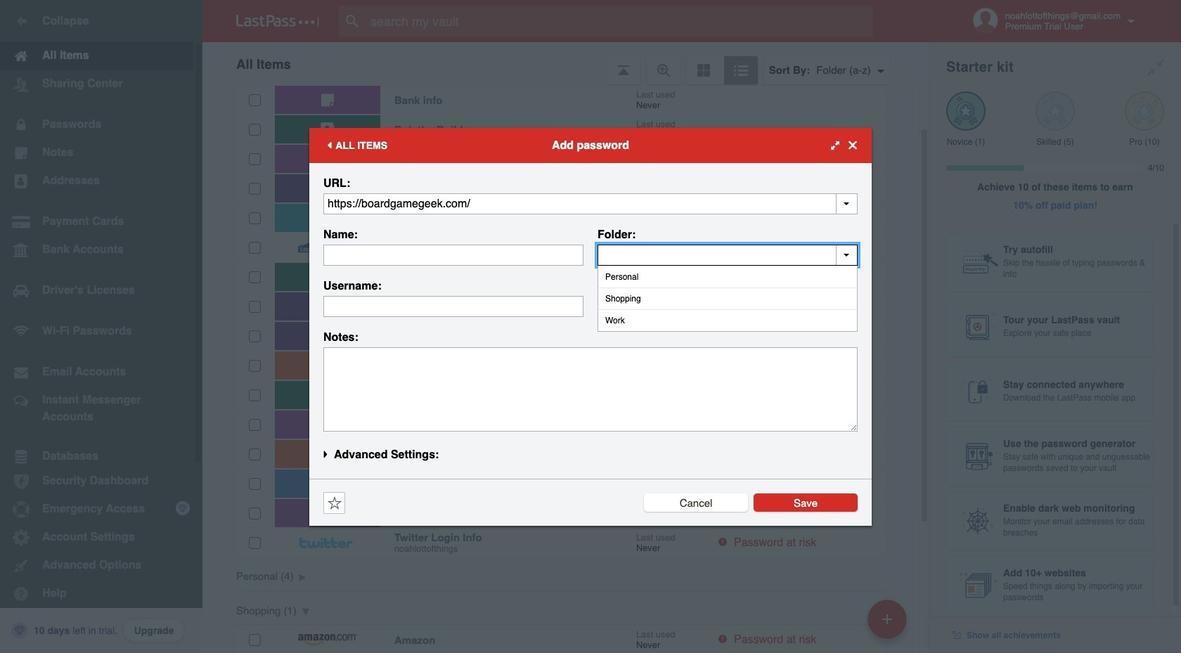Task type: locate. For each thing, give the bounding box(es) containing it.
Search search field
[[339, 6, 901, 37]]

None text field
[[324, 193, 858, 214], [324, 296, 584, 317], [324, 347, 858, 432], [324, 193, 858, 214], [324, 296, 584, 317], [324, 347, 858, 432]]

new item image
[[883, 615, 893, 624]]

None text field
[[324, 244, 584, 266], [598, 244, 858, 266], [324, 244, 584, 266], [598, 244, 858, 266]]

vault options navigation
[[203, 42, 930, 84]]

dialog
[[310, 128, 872, 526]]

None password field
[[598, 296, 858, 317]]

new item navigation
[[863, 596, 916, 654]]

search my vault text field
[[339, 6, 901, 37]]



Task type: vqa. For each thing, say whether or not it's contained in the screenshot.
THE NEW ITEM element
no



Task type: describe. For each thing, give the bounding box(es) containing it.
lastpass image
[[236, 15, 319, 27]]

main navigation navigation
[[0, 0, 203, 654]]



